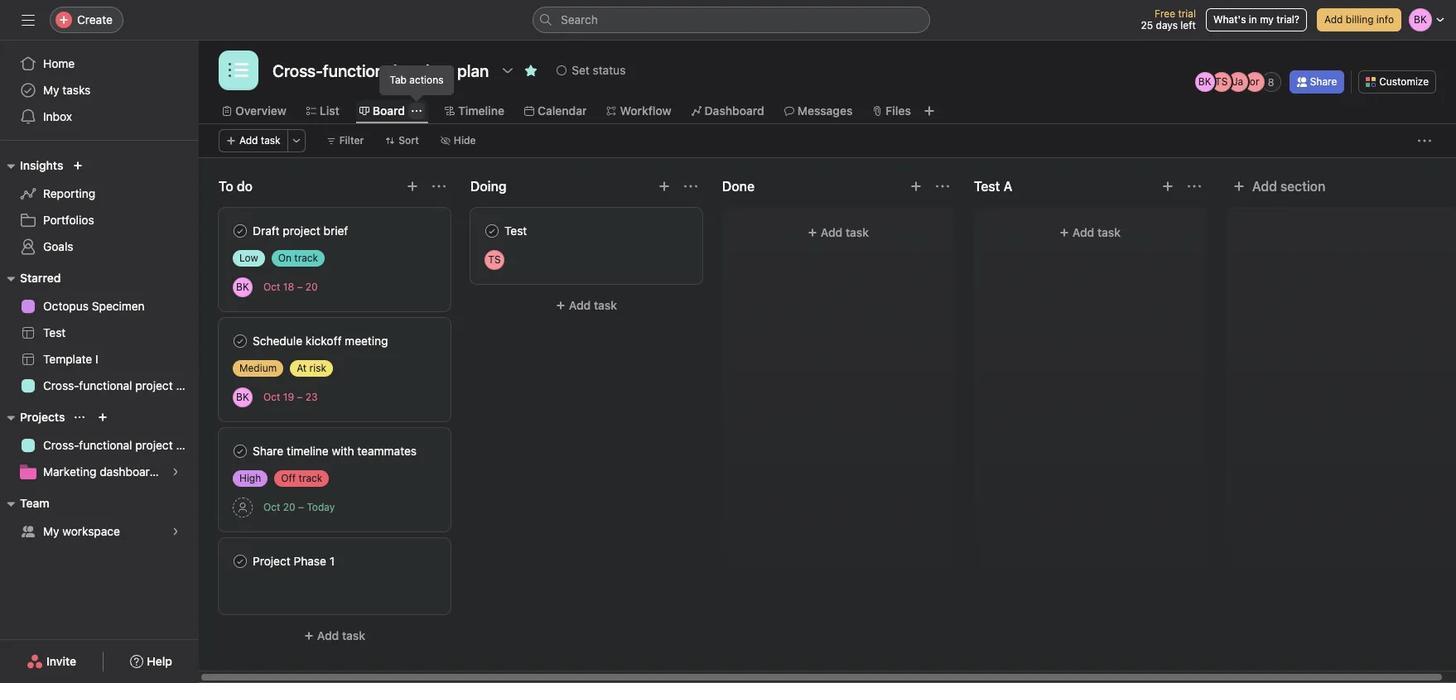 Task type: describe. For each thing, give the bounding box(es) containing it.
at
[[297, 362, 307, 374]]

goals link
[[10, 234, 189, 260]]

messages
[[797, 104, 853, 118]]

octopus specimen link
[[10, 293, 189, 320]]

cross- inside starred element
[[43, 379, 79, 393]]

bk for schedule kickoff meeting
[[236, 391, 249, 403]]

starred button
[[0, 268, 61, 288]]

starred
[[20, 271, 61, 285]]

files
[[886, 104, 911, 118]]

project for 1st cross-functional project plan link
[[135, 379, 173, 393]]

1 cross-functional project plan link from the top
[[10, 373, 199, 399]]

oct for draft
[[263, 281, 280, 293]]

home
[[43, 56, 75, 70]]

on track
[[278, 252, 318, 264]]

hide sidebar image
[[22, 13, 35, 27]]

insights button
[[0, 156, 63, 176]]

test inside starred element
[[43, 326, 66, 340]]

more section actions image for to do
[[432, 180, 446, 193]]

my for my workspace
[[43, 524, 59, 538]]

new image
[[73, 161, 83, 171]]

add tab image
[[923, 104, 936, 118]]

in
[[1249, 13, 1257, 26]]

teammates
[[357, 444, 417, 458]]

bk for draft project brief
[[236, 280, 249, 293]]

filter
[[339, 134, 364, 147]]

global element
[[0, 41, 199, 140]]

projects
[[20, 410, 65, 424]]

status
[[593, 63, 626, 77]]

or
[[1250, 75, 1259, 88]]

timeline
[[458, 104, 504, 118]]

info
[[1376, 13, 1394, 26]]

ja
[[1233, 75, 1243, 88]]

goals
[[43, 239, 73, 253]]

share for share
[[1310, 75, 1337, 88]]

doing
[[470, 179, 507, 194]]

completed checkbox for share
[[230, 441, 250, 461]]

dashboard link
[[691, 102, 764, 120]]

oct for share
[[263, 501, 280, 514]]

marketing
[[43, 465, 96, 479]]

my tasks link
[[10, 77, 189, 104]]

reporting
[[43, 186, 95, 200]]

my workspace link
[[10, 519, 189, 545]]

0 vertical spatial bk
[[1198, 75, 1211, 88]]

completed checkbox for project
[[230, 552, 250, 572]]

with
[[332, 444, 354, 458]]

specimen
[[92, 299, 145, 313]]

project phase 1
[[253, 554, 335, 568]]

more section actions image for doing
[[684, 180, 697, 193]]

board link
[[359, 102, 405, 120]]

free
[[1155, 7, 1175, 20]]

add task image
[[658, 180, 671, 193]]

today
[[307, 501, 335, 514]]

done
[[722, 179, 755, 194]]

tasks
[[62, 83, 91, 97]]

my
[[1260, 13, 1274, 26]]

add section button
[[1226, 171, 1332, 201]]

trial?
[[1277, 13, 1300, 26]]

help button
[[119, 647, 183, 677]]

at risk
[[297, 362, 326, 374]]

add section
[[1252, 179, 1326, 194]]

more section actions image for test a
[[1188, 180, 1201, 193]]

completed image up medium at the bottom left of page
[[230, 331, 250, 351]]

new project or portfolio image
[[98, 412, 108, 422]]

project
[[253, 554, 291, 568]]

search button
[[533, 7, 930, 33]]

high
[[239, 472, 261, 485]]

18
[[283, 281, 294, 293]]

completed image for doing
[[482, 221, 502, 241]]

oct for schedule
[[263, 391, 280, 403]]

inbox link
[[10, 104, 189, 130]]

sort button
[[378, 129, 426, 152]]

plan inside the projects element
[[176, 438, 199, 452]]

23
[[305, 391, 318, 403]]

19
[[283, 391, 294, 403]]

workflow
[[620, 104, 671, 118]]

kickoff
[[306, 334, 342, 348]]

projects button
[[0, 408, 65, 427]]

teams element
[[0, 489, 199, 548]]

left
[[1181, 19, 1196, 31]]

overview link
[[222, 102, 286, 120]]

timeline
[[287, 444, 329, 458]]

portfolios
[[43, 213, 94, 227]]

filter button
[[319, 129, 371, 152]]

add task image for to do
[[406, 180, 419, 193]]

brief
[[324, 224, 348, 238]]

add billing info button
[[1317, 8, 1401, 31]]

test a
[[974, 179, 1012, 194]]

0 vertical spatial test
[[504, 224, 527, 238]]

completed image for share
[[230, 441, 250, 461]]

octopus specimen
[[43, 299, 145, 313]]

insights element
[[0, 151, 199, 263]]

8
[[1268, 76, 1274, 88]]

see details, my workspace image
[[171, 527, 181, 537]]

medium
[[239, 362, 277, 374]]

my for my tasks
[[43, 83, 59, 97]]

bk button for schedule kickoff meeting
[[233, 387, 253, 407]]

projects element
[[0, 403, 199, 489]]

reporting link
[[10, 181, 189, 207]]

oct 20 – today
[[263, 501, 335, 514]]

– for timeline
[[298, 501, 304, 514]]



Task type: vqa. For each thing, say whether or not it's contained in the screenshot.
project TRACK
yes



Task type: locate. For each thing, give the bounding box(es) containing it.
cross-functional project plan inside starred element
[[43, 379, 199, 393]]

trial
[[1178, 7, 1196, 20]]

workflow link
[[607, 102, 671, 120]]

tab actions image
[[412, 106, 422, 116]]

cross-functional project plan inside the projects element
[[43, 438, 199, 452]]

starred element
[[0, 263, 199, 403]]

list link
[[306, 102, 339, 120]]

0 horizontal spatial 20
[[283, 501, 295, 514]]

track right on
[[294, 252, 318, 264]]

project down template i link
[[135, 379, 173, 393]]

add task
[[239, 134, 280, 147], [821, 225, 869, 239], [1073, 225, 1121, 239], [569, 298, 617, 312], [317, 629, 365, 643]]

more section actions image
[[432, 180, 446, 193], [684, 180, 697, 193], [936, 180, 949, 193], [1188, 180, 1201, 193]]

1 vertical spatial cross-functional project plan
[[43, 438, 199, 452]]

what's
[[1213, 13, 1246, 26]]

1 horizontal spatial ts
[[1215, 75, 1228, 88]]

1 oct from the top
[[263, 281, 280, 293]]

0 vertical spatial completed checkbox
[[230, 441, 250, 461]]

share for share timeline with teammates
[[253, 444, 283, 458]]

3 add task image from the left
[[1161, 180, 1174, 193]]

2 completed checkbox from the top
[[230, 552, 250, 572]]

None text field
[[268, 55, 493, 85]]

track for timeline
[[299, 472, 322, 485]]

invite
[[46, 654, 76, 668]]

project for 1st cross-functional project plan link from the bottom
[[135, 438, 173, 452]]

completed checkbox for to do
[[230, 221, 250, 241]]

0 vertical spatial 20
[[305, 281, 318, 293]]

share up high
[[253, 444, 283, 458]]

calendar
[[538, 104, 587, 118]]

my down team
[[43, 524, 59, 538]]

files link
[[873, 102, 911, 120]]

project
[[283, 224, 320, 238], [135, 379, 173, 393], [135, 438, 173, 452]]

test
[[504, 224, 527, 238], [43, 326, 66, 340]]

0 vertical spatial share
[[1310, 75, 1337, 88]]

1 vertical spatial functional
[[79, 438, 132, 452]]

0 vertical spatial –
[[297, 281, 303, 293]]

i
[[95, 352, 98, 366]]

my left tasks
[[43, 83, 59, 97]]

what's in my trial? button
[[1206, 8, 1307, 31]]

functional
[[79, 379, 132, 393], [79, 438, 132, 452]]

add inside "button"
[[1324, 13, 1343, 26]]

track
[[294, 252, 318, 264], [299, 472, 322, 485]]

search
[[561, 12, 598, 27]]

my workspace
[[43, 524, 120, 538]]

0 vertical spatial cross-functional project plan
[[43, 379, 199, 393]]

bk down low
[[236, 280, 249, 293]]

project up the see details, marketing dashboards icon
[[135, 438, 173, 452]]

1 vertical spatial 20
[[283, 501, 295, 514]]

add inside button
[[1252, 179, 1277, 194]]

1 vertical spatial oct
[[263, 391, 280, 403]]

completed image
[[230, 441, 250, 461], [230, 552, 250, 572]]

test up the ts button
[[504, 224, 527, 238]]

1 horizontal spatial more actions image
[[1418, 134, 1431, 147]]

functional down template i link
[[79, 379, 132, 393]]

0 vertical spatial bk button
[[233, 277, 253, 297]]

functional inside the projects element
[[79, 438, 132, 452]]

– right the 19 in the bottom left of the page
[[297, 391, 303, 403]]

2 completed image from the top
[[230, 552, 250, 572]]

1 horizontal spatial share
[[1310, 75, 1337, 88]]

show options image
[[501, 64, 515, 77]]

oct 18 – 20
[[263, 281, 318, 293]]

sort
[[399, 134, 419, 147]]

draft
[[253, 224, 280, 238]]

dashboard
[[705, 104, 764, 118]]

2 horizontal spatial add task image
[[1161, 180, 1174, 193]]

0 vertical spatial project
[[283, 224, 320, 238]]

1 vertical spatial bk
[[236, 280, 249, 293]]

oct left the 19 in the bottom left of the page
[[263, 391, 280, 403]]

ts down doing
[[488, 253, 501, 266]]

list image
[[229, 60, 248, 80]]

workspace
[[62, 524, 120, 538]]

1 vertical spatial share
[[253, 444, 283, 458]]

– for kickoff
[[297, 391, 303, 403]]

off
[[281, 472, 296, 485]]

2 cross-functional project plan from the top
[[43, 438, 199, 452]]

completed checkbox left project
[[230, 552, 250, 572]]

– for project
[[297, 281, 303, 293]]

plan inside starred element
[[176, 379, 199, 393]]

free trial 25 days left
[[1141, 7, 1196, 31]]

share
[[1310, 75, 1337, 88], [253, 444, 283, 458]]

test link
[[10, 320, 189, 346]]

1 horizontal spatial test
[[504, 224, 527, 238]]

remove from starred image
[[525, 64, 538, 77]]

cross-functional project plan for 1st cross-functional project plan link from the bottom
[[43, 438, 199, 452]]

ts left the ja
[[1215, 75, 1228, 88]]

project up on track
[[283, 224, 320, 238]]

2 cross-functional project plan link from the top
[[10, 432, 199, 459]]

20
[[305, 281, 318, 293], [283, 501, 295, 514]]

0 horizontal spatial more actions image
[[291, 136, 301, 146]]

20 down off
[[283, 501, 295, 514]]

1 vertical spatial ts
[[488, 253, 501, 266]]

cross- down template
[[43, 379, 79, 393]]

add
[[1324, 13, 1343, 26], [239, 134, 258, 147], [1252, 179, 1277, 194], [821, 225, 843, 239], [1073, 225, 1094, 239], [569, 298, 591, 312], [317, 629, 339, 643]]

Completed checkbox
[[230, 441, 250, 461], [230, 552, 250, 572]]

completed checkbox up high
[[230, 441, 250, 461]]

1 more section actions image from the left
[[432, 180, 446, 193]]

0 vertical spatial cross-functional project plan link
[[10, 373, 199, 399]]

3 more section actions image from the left
[[936, 180, 949, 193]]

0 vertical spatial plan
[[176, 379, 199, 393]]

1 cross- from the top
[[43, 379, 79, 393]]

1 bk button from the top
[[233, 277, 253, 297]]

functional inside starred element
[[79, 379, 132, 393]]

–
[[297, 281, 303, 293], [297, 391, 303, 403], [298, 501, 304, 514]]

1 vertical spatial my
[[43, 524, 59, 538]]

1 completed image from the top
[[230, 441, 250, 461]]

1 vertical spatial completed image
[[230, 552, 250, 572]]

3 oct from the top
[[263, 501, 280, 514]]

track for project
[[294, 252, 318, 264]]

phase
[[294, 554, 326, 568]]

create button
[[50, 7, 123, 33]]

0 vertical spatial my
[[43, 83, 59, 97]]

ts button
[[485, 250, 504, 270]]

2 functional from the top
[[79, 438, 132, 452]]

off track
[[281, 472, 322, 485]]

share button
[[1289, 70, 1345, 94]]

share timeline with teammates
[[253, 444, 417, 458]]

1 vertical spatial test
[[43, 326, 66, 340]]

1 vertical spatial cross-
[[43, 438, 79, 452]]

tab actions
[[390, 74, 444, 86]]

octopus
[[43, 299, 89, 313]]

ts inside button
[[488, 253, 501, 266]]

1 vertical spatial completed checkbox
[[230, 552, 250, 572]]

cross- up marketing
[[43, 438, 79, 452]]

4 more section actions image from the left
[[1188, 180, 1201, 193]]

1 vertical spatial track
[[299, 472, 322, 485]]

0 horizontal spatial ts
[[488, 253, 501, 266]]

2 vertical spatial bk
[[236, 391, 249, 403]]

template i
[[43, 352, 98, 366]]

completed checkbox up the ts button
[[482, 221, 502, 241]]

oct left 18
[[263, 281, 280, 293]]

add billing info
[[1324, 13, 1394, 26]]

1 plan from the top
[[176, 379, 199, 393]]

track right off
[[299, 472, 322, 485]]

add task image for done
[[909, 180, 923, 193]]

2 vertical spatial oct
[[263, 501, 280, 514]]

cross-functional project plan link down i
[[10, 373, 199, 399]]

meeting
[[345, 334, 388, 348]]

cross- inside the projects element
[[43, 438, 79, 452]]

1 completed checkbox from the top
[[230, 441, 250, 461]]

hide
[[454, 134, 476, 147]]

template
[[43, 352, 92, 366]]

timeline link
[[445, 102, 504, 120]]

invite button
[[16, 647, 87, 677]]

completed checkbox for doing
[[482, 221, 502, 241]]

tab actions tooltip
[[380, 66, 453, 99]]

board
[[373, 104, 405, 118]]

project inside starred element
[[135, 379, 173, 393]]

plan
[[176, 379, 199, 393], [176, 438, 199, 452]]

inbox
[[43, 109, 72, 123]]

to do
[[219, 179, 253, 194]]

set status
[[572, 63, 626, 77]]

bk button down medium at the bottom left of page
[[233, 387, 253, 407]]

completed image up high
[[230, 441, 250, 461]]

bk down medium at the bottom left of page
[[236, 391, 249, 403]]

what's in my trial?
[[1213, 13, 1300, 26]]

hide button
[[433, 129, 483, 152]]

my inside global element
[[43, 83, 59, 97]]

1 vertical spatial project
[[135, 379, 173, 393]]

– left today at left bottom
[[298, 501, 304, 514]]

dashboards
[[100, 465, 163, 479]]

home link
[[10, 51, 189, 77]]

on
[[278, 252, 292, 264]]

task
[[261, 134, 280, 147], [846, 225, 869, 239], [1097, 225, 1121, 239], [594, 298, 617, 312], [342, 629, 365, 643]]

share inside button
[[1310, 75, 1337, 88]]

2 add task image from the left
[[909, 180, 923, 193]]

my tasks
[[43, 83, 91, 97]]

completed checkbox left draft
[[230, 221, 250, 241]]

1 horizontal spatial add task image
[[909, 180, 923, 193]]

oct
[[263, 281, 280, 293], [263, 391, 280, 403], [263, 501, 280, 514]]

1 vertical spatial bk button
[[233, 387, 253, 407]]

my inside teams element
[[43, 524, 59, 538]]

1 functional from the top
[[79, 379, 132, 393]]

cross-functional project plan up dashboards
[[43, 438, 199, 452]]

0 horizontal spatial test
[[43, 326, 66, 340]]

show options, current sort, top image
[[75, 412, 85, 422]]

2 plan from the top
[[176, 438, 199, 452]]

share right 8
[[1310, 75, 1337, 88]]

0 vertical spatial ts
[[1215, 75, 1228, 88]]

completed image for project
[[230, 552, 250, 572]]

2 oct from the top
[[263, 391, 280, 403]]

25
[[1141, 19, 1153, 31]]

schedule kickoff meeting
[[253, 334, 388, 348]]

cross-functional project plan link up marketing dashboards
[[10, 432, 199, 459]]

completed image for to do
[[230, 221, 250, 241]]

schedule
[[253, 334, 302, 348]]

add task image
[[406, 180, 419, 193], [909, 180, 923, 193], [1161, 180, 1174, 193]]

completed checkbox up medium at the bottom left of page
[[230, 331, 250, 351]]

set status button
[[549, 59, 633, 82]]

2 cross- from the top
[[43, 438, 79, 452]]

2 bk button from the top
[[233, 387, 253, 407]]

2 vertical spatial –
[[298, 501, 304, 514]]

1 horizontal spatial 20
[[305, 281, 318, 293]]

1
[[329, 554, 335, 568]]

cross-functional project plan link
[[10, 373, 199, 399], [10, 432, 199, 459]]

bk left the ja
[[1198, 75, 1211, 88]]

bk button down low
[[233, 277, 253, 297]]

completed image
[[230, 221, 250, 241], [482, 221, 502, 241], [230, 331, 250, 351]]

0 vertical spatial functional
[[79, 379, 132, 393]]

portfolios link
[[10, 207, 189, 234]]

0 horizontal spatial add task image
[[406, 180, 419, 193]]

20 right 18
[[305, 281, 318, 293]]

list
[[320, 104, 339, 118]]

1 my from the top
[[43, 83, 59, 97]]

0 vertical spatial cross-
[[43, 379, 79, 393]]

add task image for test a
[[1161, 180, 1174, 193]]

completed image left draft
[[230, 221, 250, 241]]

days
[[1156, 19, 1178, 31]]

0 horizontal spatial share
[[253, 444, 283, 458]]

2 my from the top
[[43, 524, 59, 538]]

bk button for draft project brief
[[233, 277, 253, 297]]

more section actions image for done
[[936, 180, 949, 193]]

tab
[[390, 74, 407, 86]]

Completed checkbox
[[230, 221, 250, 241], [482, 221, 502, 241], [230, 331, 250, 351]]

bk
[[1198, 75, 1211, 88], [236, 280, 249, 293], [236, 391, 249, 403]]

2 more section actions image from the left
[[684, 180, 697, 193]]

more actions image down customize
[[1418, 134, 1431, 147]]

completed image left project
[[230, 552, 250, 572]]

2 vertical spatial project
[[135, 438, 173, 452]]

ts
[[1215, 75, 1228, 88], [488, 253, 501, 266]]

more actions image
[[1418, 134, 1431, 147], [291, 136, 301, 146]]

1 cross-functional project plan from the top
[[43, 379, 199, 393]]

1 vertical spatial –
[[297, 391, 303, 403]]

0 vertical spatial completed image
[[230, 441, 250, 461]]

actions
[[409, 74, 444, 86]]

1 add task image from the left
[[406, 180, 419, 193]]

1 vertical spatial cross-functional project plan link
[[10, 432, 199, 459]]

more actions image left "filter" dropdown button
[[291, 136, 301, 146]]

cross-functional project plan down template i link
[[43, 379, 199, 393]]

oct left today at left bottom
[[263, 501, 280, 514]]

0 vertical spatial oct
[[263, 281, 280, 293]]

functional up marketing dashboards
[[79, 438, 132, 452]]

my
[[43, 83, 59, 97], [43, 524, 59, 538]]

completed image up the ts button
[[482, 221, 502, 241]]

1 vertical spatial plan
[[176, 438, 199, 452]]

see details, marketing dashboards image
[[171, 467, 181, 477]]

0 vertical spatial track
[[294, 252, 318, 264]]

test down octopus
[[43, 326, 66, 340]]

customize button
[[1359, 70, 1436, 94]]

– right 18
[[297, 281, 303, 293]]

search list box
[[533, 7, 930, 33]]

cross-functional project plan for 1st cross-functional project plan link
[[43, 379, 199, 393]]

create
[[77, 12, 113, 27]]



